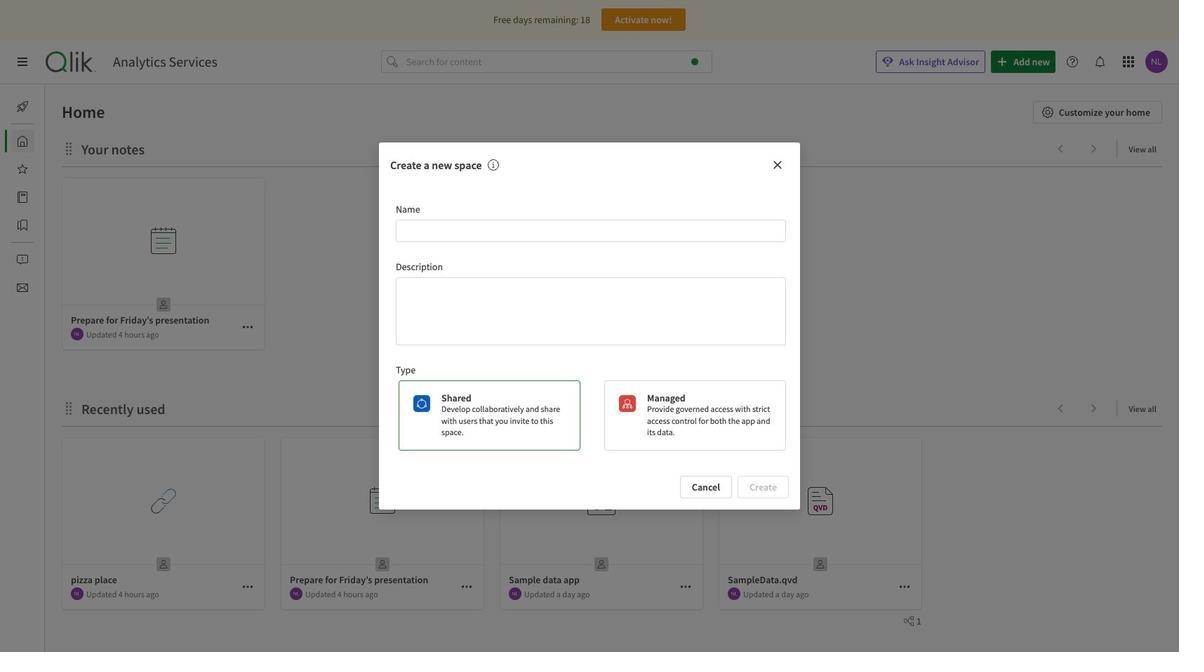 Task type: locate. For each thing, give the bounding box(es) containing it.
getting started image
[[17, 101, 28, 112]]

1 horizontal spatial noah lott image
[[728, 588, 741, 600]]

main content
[[39, 84, 1179, 652]]

0 vertical spatial move collection image
[[62, 141, 76, 156]]

option group
[[393, 380, 786, 451]]

None text field
[[396, 220, 786, 242], [396, 277, 786, 345], [396, 220, 786, 242], [396, 277, 786, 345]]

noah lott image
[[71, 588, 84, 600], [728, 588, 741, 600]]

move collection image
[[62, 141, 76, 156], [62, 401, 76, 415]]

subscriptions image
[[17, 282, 28, 293]]

1 vertical spatial move collection image
[[62, 401, 76, 415]]

home image
[[17, 135, 28, 147]]

0 horizontal spatial noah lott image
[[71, 328, 84, 340]]

analytics services element
[[113, 53, 218, 70]]

0 horizontal spatial noah lott image
[[71, 588, 84, 600]]

dialog
[[379, 142, 800, 510]]

noah lott image
[[71, 328, 84, 340], [290, 588, 303, 600], [509, 588, 522, 600]]

catalog image
[[17, 192, 28, 203]]

noah lott element
[[71, 328, 84, 340], [71, 588, 84, 600], [290, 588, 303, 600], [509, 588, 522, 600], [728, 588, 741, 600]]

2 move collection image from the top
[[62, 401, 76, 415]]



Task type: describe. For each thing, give the bounding box(es) containing it.
home badge image
[[692, 58, 699, 65]]

open sidebar menu image
[[17, 56, 28, 67]]

close image
[[772, 159, 783, 170]]

collections image
[[17, 220, 28, 231]]

1 horizontal spatial noah lott image
[[290, 588, 303, 600]]

navigation pane element
[[0, 90, 45, 305]]

2 noah lott image from the left
[[728, 588, 741, 600]]

alerts image
[[17, 254, 28, 265]]

favorites image
[[17, 164, 28, 175]]

2 horizontal spatial noah lott image
[[509, 588, 522, 600]]

1 noah lott image from the left
[[71, 588, 84, 600]]

1 move collection image from the top
[[62, 141, 76, 156]]



Task type: vqa. For each thing, say whether or not it's contained in the screenshot.
the topmost 'Move Collection' icon
no



